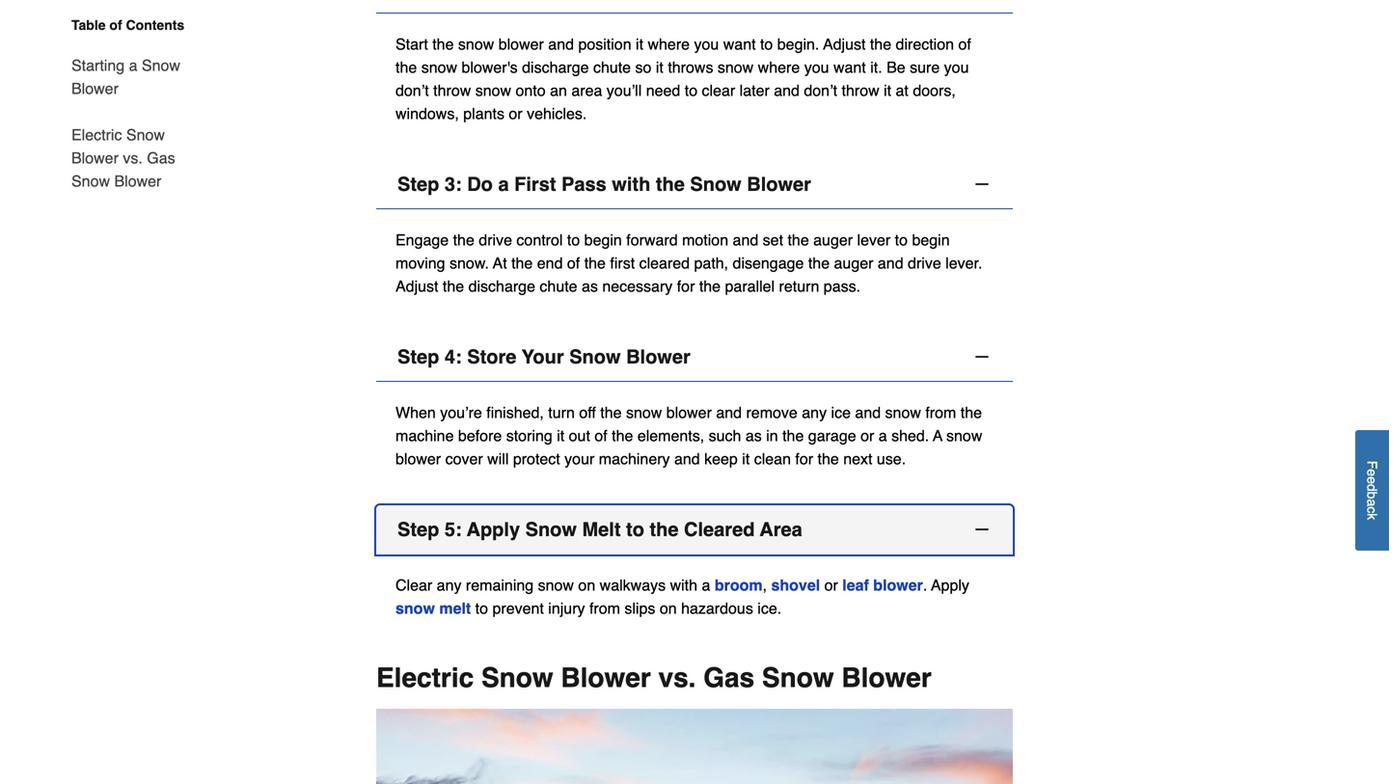 Task type: describe. For each thing, give the bounding box(es) containing it.
apply inside step 5: apply snow melt to the cleared area button
[[467, 519, 520, 541]]

and left "position"
[[548, 35, 574, 53]]

windows,
[[396, 105, 459, 123]]

discharge inside start the snow blower and position it where you want to begin. adjust the direction of the snow blower's discharge chute so it throws snow where you want it. be sure you don't throw snow onto an area you'll need to clear later and don't throw it at doors, windows, plants or vehicles.
[[522, 58, 589, 76]]

it.
[[871, 58, 883, 76]]

as inside engage the drive control to begin forward motion and set the auger lever to begin moving snow. at the end of the first cleared path, disengage the auger and drive lever. adjust the discharge chute as necessary for the parallel return pass.
[[582, 278, 598, 295]]

clear any remaining snow on walkways with a broom , shovel or leaf blower . apply snow melt to prevent injury from slips on hazardous ice.
[[396, 577, 970, 618]]

2 don't from the left
[[804, 82, 838, 100]]

starting
[[71, 56, 125, 74]]

lever.
[[946, 254, 983, 272]]

garage
[[808, 427, 856, 445]]

snow up clear
[[718, 58, 754, 76]]

1 vertical spatial where
[[758, 58, 800, 76]]

as inside when you're finished, turn off the snow blower and remove any ice and snow from the machine before storing it out of the elements, such as in the garage or a shed. a snow blower cover will protect your machinery and keep it clean for the next use.
[[746, 427, 762, 445]]

finished,
[[487, 404, 544, 422]]

or inside start the snow blower and position it where you want to begin. adjust the direction of the snow blower's discharge chute so it throws snow where you want it. be sure you don't throw snow onto an area you'll need to clear later and don't throw it at doors, windows, plants or vehicles.
[[509, 105, 523, 123]]

throws
[[668, 58, 713, 76]]

return
[[779, 278, 820, 295]]

with for a
[[670, 577, 698, 594]]

of inside start the snow blower and position it where you want to begin. adjust the direction of the snow blower's discharge chute so it throws snow where you want it. be sure you don't throw snow onto an area you'll need to clear later and don't throw it at doors, windows, plants or vehicles.
[[959, 35, 971, 53]]

walkways
[[600, 577, 666, 594]]

pass
[[562, 173, 607, 196]]

for inside when you're finished, turn off the snow blower and remove any ice and snow from the machine before storing it out of the elements, such as in the garage or a shed. a snow blower cover will protect your machinery and keep it clean for the next use.
[[795, 450, 813, 468]]

1 throw from the left
[[433, 82, 471, 100]]

chute inside start the snow blower and position it where you want to begin. adjust the direction of the snow blower's discharge chute so it throws snow where you want it. be sure you don't throw snow onto an area you'll need to clear later and don't throw it at doors, windows, plants or vehicles.
[[593, 58, 631, 76]]

start the snow blower and position it where you want to begin. adjust the direction of the snow blower's discharge chute so it throws snow where you want it. be sure you don't throw snow onto an area you'll need to clear later and don't throw it at doors, windows, plants or vehicles.
[[396, 35, 971, 123]]

starting a snow blower
[[71, 56, 180, 97]]

blower inside button
[[626, 346, 691, 368]]

keep
[[704, 450, 738, 468]]

in
[[766, 427, 778, 445]]

it up so
[[636, 35, 644, 53]]

electric snow blower vs. gas snow blower inside table of contents element
[[71, 126, 175, 190]]

sure
[[910, 58, 940, 76]]

when
[[396, 404, 436, 422]]

from inside clear any remaining snow on walkways with a broom , shovel or leaf blower . apply snow melt to prevent injury from slips on hazardous ice.
[[590, 600, 620, 618]]

storing
[[506, 427, 553, 445]]

it right the keep
[[742, 450, 750, 468]]

leaf
[[843, 577, 869, 594]]

chute inside engage the drive control to begin forward motion and set the auger lever to begin moving snow. at the end of the first cleared path, disengage the auger and drive lever. adjust the discharge chute as necessary for the parallel return pass.
[[540, 278, 578, 295]]

minus image for step 3: do a first pass with the snow blower
[[973, 175, 992, 194]]

blower's
[[462, 58, 518, 76]]

and right ice on the bottom
[[855, 404, 881, 422]]

1 vertical spatial gas
[[704, 663, 755, 694]]

snow down blower's
[[475, 82, 511, 100]]

broom link
[[715, 577, 763, 594]]

protect
[[513, 450, 560, 468]]

contents
[[126, 17, 184, 33]]

melt
[[439, 600, 471, 618]]

plants
[[463, 105, 505, 123]]

path,
[[694, 254, 729, 272]]

you're
[[440, 404, 482, 422]]

1 horizontal spatial you
[[804, 58, 829, 76]]

0 horizontal spatial want
[[723, 35, 756, 53]]

1 vertical spatial vs.
[[659, 663, 696, 694]]

when you're finished, turn off the snow blower and remove any ice and snow from the machine before storing it out of the elements, such as in the garage or a shed. a snow blower cover will protect your machinery and keep it clean for the next use.
[[396, 404, 983, 468]]

a inside the starting a snow blower
[[129, 56, 137, 74]]

start
[[396, 35, 428, 53]]

you'll
[[607, 82, 642, 100]]

will
[[487, 450, 509, 468]]

or inside clear any remaining snow on walkways with a broom , shovel or leaf blower . apply snow melt to prevent injury from slips on hazardous ice.
[[825, 577, 838, 594]]

table
[[71, 17, 106, 33]]

doors,
[[913, 82, 956, 100]]

of inside when you're finished, turn off the snow blower and remove any ice and snow from the machine before storing it out of the elements, such as in the garage or a shed. a snow blower cover will protect your machinery and keep it clean for the next use.
[[595, 427, 608, 445]]

adjust inside start the snow blower and position it where you want to begin. adjust the direction of the snow blower's discharge chute so it throws snow where you want it. be sure you don't throw snow onto an area you'll need to clear later and don't throw it at doors, windows, plants or vehicles.
[[823, 35, 866, 53]]

3:
[[445, 173, 462, 196]]

and left "set"
[[733, 231, 759, 249]]

1 e from the top
[[1365, 469, 1380, 477]]

gas inside table of contents element
[[147, 149, 175, 167]]

need
[[646, 82, 681, 100]]

minus image
[[973, 520, 992, 539]]

turn
[[548, 404, 575, 422]]

snow down start on the left of page
[[421, 58, 457, 76]]

store
[[467, 346, 517, 368]]

begin.
[[777, 35, 820, 53]]

1 don't from the left
[[396, 82, 429, 100]]

necessary
[[602, 278, 673, 295]]

blower up elements,
[[667, 404, 712, 422]]

use.
[[877, 450, 906, 468]]

of inside engage the drive control to begin forward motion and set the auger lever to begin moving snow. at the end of the first cleared path, disengage the auger and drive lever. adjust the discharge chute as necessary for the parallel return pass.
[[567, 254, 580, 272]]

shovel
[[771, 577, 820, 594]]

0 horizontal spatial drive
[[479, 231, 512, 249]]

broom
[[715, 577, 763, 594]]

to inside button
[[626, 519, 644, 541]]

electric inside table of contents element
[[71, 126, 122, 144]]

slips
[[625, 600, 656, 618]]

cleared
[[684, 519, 755, 541]]

machine
[[396, 427, 454, 445]]

area
[[572, 82, 602, 100]]

b
[[1365, 492, 1380, 499]]

melt
[[582, 519, 621, 541]]

set
[[763, 231, 784, 249]]

it right so
[[656, 58, 664, 76]]

hazardous
[[681, 600, 753, 618]]

disengage
[[733, 254, 804, 272]]

2 begin from the left
[[912, 231, 950, 249]]

starting a snow blower link
[[71, 42, 201, 112]]

leaf blower link
[[843, 577, 923, 594]]

first
[[610, 254, 635, 272]]

at
[[896, 82, 909, 100]]

0 horizontal spatial you
[[694, 35, 719, 53]]

blower inside start the snow blower and position it where you want to begin. adjust the direction of the snow blower's discharge chute so it throws snow where you want it. be sure you don't throw snow onto an area you'll need to clear later and don't throw it at doors, windows, plants or vehicles.
[[499, 35, 544, 53]]

table of contents element
[[56, 15, 201, 193]]

vehicles.
[[527, 105, 587, 123]]

before
[[458, 427, 502, 445]]

area
[[760, 519, 803, 541]]

prevent
[[493, 600, 544, 618]]

blower inside clear any remaining snow on walkways with a broom , shovel or leaf blower . apply snow melt to prevent injury from slips on hazardous ice.
[[874, 577, 923, 594]]

0 vertical spatial auger
[[814, 231, 853, 249]]

such
[[709, 427, 741, 445]]

step 3: do a first pass with the snow blower button
[[376, 160, 1013, 210]]

snow up blower's
[[458, 35, 494, 53]]

engage the drive control to begin forward motion and set the auger lever to begin moving snow. at the end of the first cleared path, disengage the auger and drive lever. adjust the discharge chute as necessary for the parallel return pass.
[[396, 231, 983, 295]]

first
[[514, 173, 556, 196]]

end
[[537, 254, 563, 272]]

2 e from the top
[[1365, 477, 1380, 484]]

snow.
[[450, 254, 489, 272]]

blower down "machine" at the left bottom of the page
[[396, 450, 441, 468]]

parallel
[[725, 278, 775, 295]]

from inside when you're finished, turn off the snow blower and remove any ice and snow from the machine before storing it out of the elements, such as in the garage or a shed. a snow blower cover will protect your machinery and keep it clean for the next use.
[[926, 404, 957, 422]]

a man snow blowing at sunset. image
[[376, 709, 1013, 784]]

position
[[578, 35, 632, 53]]

and down elements,
[[674, 450, 700, 468]]



Task type: vqa. For each thing, say whether or not it's contained in the screenshot.
Décor
no



Task type: locate. For each thing, give the bounding box(es) containing it.
want up later
[[723, 35, 756, 53]]

for inside engage the drive control to begin forward motion and set the auger lever to begin moving snow. at the end of the first cleared path, disengage the auger and drive lever. adjust the discharge chute as necessary for the parallel return pass.
[[677, 278, 695, 295]]

electric down the starting a snow blower
[[71, 126, 122, 144]]

0 vertical spatial adjust
[[823, 35, 866, 53]]

1 horizontal spatial with
[[670, 577, 698, 594]]

electric down snow melt link on the bottom left
[[376, 663, 474, 694]]

where up throws
[[648, 35, 690, 53]]

1 horizontal spatial throw
[[842, 82, 880, 100]]

0 horizontal spatial adjust
[[396, 278, 439, 295]]

1 vertical spatial auger
[[834, 254, 874, 272]]

throw down it. on the right
[[842, 82, 880, 100]]

apply
[[467, 519, 520, 541], [931, 577, 970, 594]]

blower
[[499, 35, 544, 53], [667, 404, 712, 422], [396, 450, 441, 468], [874, 577, 923, 594]]

adjust down moving
[[396, 278, 439, 295]]

0 vertical spatial apply
[[467, 519, 520, 541]]

clear
[[702, 82, 735, 100]]

f e e d b a c k button
[[1356, 430, 1389, 551]]

3 step from the top
[[398, 519, 439, 541]]

at
[[493, 254, 507, 272]]

forward
[[626, 231, 678, 249]]

cover
[[445, 450, 483, 468]]

0 horizontal spatial vs.
[[123, 149, 143, 167]]

electric snow blower vs. gas snow blower link
[[71, 112, 201, 193]]

remove
[[746, 404, 798, 422]]

1 step from the top
[[398, 173, 439, 196]]

any inside clear any remaining snow on walkways with a broom , shovel or leaf blower . apply snow melt to prevent injury from slips on hazardous ice.
[[437, 577, 462, 594]]

step left 4:
[[398, 346, 439, 368]]

drive up at
[[479, 231, 512, 249]]

snow up injury
[[538, 577, 574, 594]]

1 vertical spatial any
[[437, 577, 462, 594]]

0 vertical spatial on
[[578, 577, 596, 594]]

snow up elements,
[[626, 404, 662, 422]]

1 horizontal spatial electric
[[376, 663, 474, 694]]

1 horizontal spatial vs.
[[659, 663, 696, 694]]

1 horizontal spatial adjust
[[823, 35, 866, 53]]

c
[[1365, 507, 1380, 513]]

to
[[760, 35, 773, 53], [685, 82, 698, 100], [567, 231, 580, 249], [895, 231, 908, 249], [626, 519, 644, 541], [475, 600, 488, 618]]

on right slips
[[660, 600, 677, 618]]

next
[[844, 450, 873, 468]]

discharge down at
[[469, 278, 535, 295]]

machinery
[[599, 450, 670, 468]]

and down lever
[[878, 254, 904, 272]]

0 vertical spatial any
[[802, 404, 827, 422]]

0 horizontal spatial chute
[[540, 278, 578, 295]]

1 horizontal spatial for
[[795, 450, 813, 468]]

direction
[[896, 35, 954, 53]]

,
[[763, 577, 767, 594]]

0 vertical spatial for
[[677, 278, 695, 295]]

a inside when you're finished, turn off the snow blower and remove any ice and snow from the machine before storing it out of the elements, such as in the garage or a shed. a snow blower cover will protect your machinery and keep it clean for the next use.
[[879, 427, 887, 445]]

for right clean
[[795, 450, 813, 468]]

auger left lever
[[814, 231, 853, 249]]

want left it. on the right
[[834, 58, 866, 76]]

out
[[569, 427, 590, 445]]

shed.
[[892, 427, 929, 445]]

injury
[[548, 600, 585, 618]]

1 horizontal spatial on
[[660, 600, 677, 618]]

minus image up lever.
[[973, 175, 992, 194]]

where
[[648, 35, 690, 53], [758, 58, 800, 76]]

step 3: do a first pass with the snow blower
[[398, 173, 811, 196]]

.
[[923, 577, 928, 594]]

snow inside the starting a snow blower
[[142, 56, 180, 74]]

of inside table of contents element
[[109, 17, 122, 33]]

any inside when you're finished, turn off the snow blower and remove any ice and snow from the machine before storing it out of the elements, such as in the garage or a shed. a snow blower cover will protect your machinery and keep it clean for the next use.
[[802, 404, 827, 422]]

blower inside the starting a snow blower
[[71, 80, 119, 97]]

0 vertical spatial gas
[[147, 149, 175, 167]]

2 throw from the left
[[842, 82, 880, 100]]

table of contents
[[71, 17, 184, 33]]

step left 3:
[[398, 173, 439, 196]]

1 vertical spatial or
[[861, 427, 874, 445]]

ice
[[831, 404, 851, 422]]

any up melt
[[437, 577, 462, 594]]

where down begin.
[[758, 58, 800, 76]]

engage
[[396, 231, 449, 249]]

for down cleared
[[677, 278, 695, 295]]

0 horizontal spatial electric
[[71, 126, 122, 144]]

0 vertical spatial from
[[926, 404, 957, 422]]

1 horizontal spatial as
[[746, 427, 762, 445]]

a
[[129, 56, 137, 74], [498, 173, 509, 196], [879, 427, 887, 445], [1365, 499, 1380, 507], [702, 577, 711, 594]]

snow right a on the right bottom of page
[[947, 427, 983, 445]]

to inside clear any remaining snow on walkways with a broom , shovel or leaf blower . apply snow melt to prevent injury from slips on hazardous ice.
[[475, 600, 488, 618]]

1 vertical spatial electric snow blower vs. gas snow blower
[[376, 663, 932, 694]]

f e e d b a c k
[[1365, 461, 1380, 520]]

a up use.
[[879, 427, 887, 445]]

1 vertical spatial drive
[[908, 254, 941, 272]]

0 vertical spatial want
[[723, 35, 756, 53]]

0 horizontal spatial where
[[648, 35, 690, 53]]

a right the starting
[[129, 56, 137, 74]]

0 horizontal spatial throw
[[433, 82, 471, 100]]

e up d
[[1365, 469, 1380, 477]]

blower right leaf
[[874, 577, 923, 594]]

0 horizontal spatial any
[[437, 577, 462, 594]]

1 vertical spatial for
[[795, 450, 813, 468]]

0 vertical spatial as
[[582, 278, 598, 295]]

of right direction on the right top of the page
[[959, 35, 971, 53]]

1 horizontal spatial any
[[802, 404, 827, 422]]

f
[[1365, 461, 1380, 469]]

begin up lever.
[[912, 231, 950, 249]]

with right the pass
[[612, 173, 651, 196]]

1 horizontal spatial apply
[[931, 577, 970, 594]]

vs.
[[123, 149, 143, 167], [659, 663, 696, 694]]

chute down the end
[[540, 278, 578, 295]]

gas down hazardous
[[704, 663, 755, 694]]

step inside button
[[398, 346, 439, 368]]

blower
[[71, 80, 119, 97], [71, 149, 119, 167], [114, 172, 161, 190], [747, 173, 811, 196], [626, 346, 691, 368], [561, 663, 651, 694], [842, 663, 932, 694]]

clear
[[396, 577, 432, 594]]

you
[[694, 35, 719, 53], [804, 58, 829, 76], [944, 58, 969, 76]]

2 step from the top
[[398, 346, 439, 368]]

step 5: apply snow melt to the cleared area
[[398, 519, 803, 541]]

0 horizontal spatial apply
[[467, 519, 520, 541]]

discharge up an
[[522, 58, 589, 76]]

1 horizontal spatial from
[[926, 404, 957, 422]]

from
[[926, 404, 957, 422], [590, 600, 620, 618]]

0 vertical spatial discharge
[[522, 58, 589, 76]]

blower up blower's
[[499, 35, 544, 53]]

1 minus image from the top
[[973, 175, 992, 194]]

0 vertical spatial vs.
[[123, 149, 143, 167]]

1 vertical spatial as
[[746, 427, 762, 445]]

1 begin from the left
[[584, 231, 622, 249]]

do
[[467, 173, 493, 196]]

as left necessary
[[582, 278, 598, 295]]

with for the
[[612, 173, 651, 196]]

0 vertical spatial chute
[[593, 58, 631, 76]]

0 horizontal spatial for
[[677, 278, 695, 295]]

with up hazardous
[[670, 577, 698, 594]]

of right the end
[[567, 254, 580, 272]]

1 vertical spatial on
[[660, 600, 677, 618]]

0 horizontal spatial electric snow blower vs. gas snow blower
[[71, 126, 175, 190]]

shovel link
[[771, 577, 820, 594]]

or down onto
[[509, 105, 523, 123]]

discharge
[[522, 58, 589, 76], [469, 278, 535, 295]]

step for step 3: do a first pass with the snow blower
[[398, 173, 439, 196]]

auger
[[814, 231, 853, 249], [834, 254, 874, 272]]

1 horizontal spatial chute
[[593, 58, 631, 76]]

and right later
[[774, 82, 800, 100]]

adjust inside engage the drive control to begin forward motion and set the auger lever to begin moving snow. at the end of the first cleared path, disengage the auger and drive lever. adjust the discharge chute as necessary for the parallel return pass.
[[396, 278, 439, 295]]

1 vertical spatial minus image
[[973, 347, 992, 367]]

step 4: store your snow blower
[[398, 346, 691, 368]]

it left at
[[884, 82, 892, 100]]

from left slips
[[590, 600, 620, 618]]

0 horizontal spatial don't
[[396, 82, 429, 100]]

vs. inside electric snow blower vs. gas snow blower
[[123, 149, 143, 167]]

throw up windows,
[[433, 82, 471, 100]]

electric snow blower vs. gas snow blower down the starting a snow blower
[[71, 126, 175, 190]]

a up hazardous
[[702, 577, 711, 594]]

1 vertical spatial chute
[[540, 278, 578, 295]]

clean
[[754, 450, 791, 468]]

drive left lever.
[[908, 254, 941, 272]]

2 vertical spatial or
[[825, 577, 838, 594]]

of right out
[[595, 427, 608, 445]]

1 vertical spatial adjust
[[396, 278, 439, 295]]

0 vertical spatial drive
[[479, 231, 512, 249]]

step 4: store your snow blower button
[[376, 333, 1013, 382]]

snow down clear
[[396, 600, 435, 618]]

auger up pass.
[[834, 254, 874, 272]]

0 vertical spatial electric
[[71, 126, 122, 144]]

d
[[1365, 484, 1380, 492]]

1 vertical spatial discharge
[[469, 278, 535, 295]]

begin up first
[[584, 231, 622, 249]]

any left ice on the bottom
[[802, 404, 827, 422]]

drive
[[479, 231, 512, 249], [908, 254, 941, 272]]

lever
[[857, 231, 891, 249]]

0 vertical spatial where
[[648, 35, 690, 53]]

0 vertical spatial minus image
[[973, 175, 992, 194]]

snow inside button
[[569, 346, 621, 368]]

1 horizontal spatial electric snow blower vs. gas snow blower
[[376, 663, 932, 694]]

0 horizontal spatial from
[[590, 600, 620, 618]]

apply inside clear any remaining snow on walkways with a broom , shovel or leaf blower . apply snow melt to prevent injury from slips on hazardous ice.
[[931, 577, 970, 594]]

cleared
[[639, 254, 690, 272]]

1 horizontal spatial begin
[[912, 231, 950, 249]]

as left in
[[746, 427, 762, 445]]

0 horizontal spatial gas
[[147, 149, 175, 167]]

0 horizontal spatial or
[[509, 105, 523, 123]]

2 minus image from the top
[[973, 347, 992, 367]]

adjust right begin.
[[823, 35, 866, 53]]

1 vertical spatial with
[[670, 577, 698, 594]]

1 horizontal spatial or
[[825, 577, 838, 594]]

chute
[[593, 58, 631, 76], [540, 278, 578, 295]]

gas down starting a snow blower link
[[147, 149, 175, 167]]

ice.
[[758, 600, 782, 618]]

and
[[548, 35, 574, 53], [774, 82, 800, 100], [733, 231, 759, 249], [878, 254, 904, 272], [716, 404, 742, 422], [855, 404, 881, 422], [674, 450, 700, 468]]

0 vertical spatial electric snow blower vs. gas snow blower
[[71, 126, 175, 190]]

a inside clear any remaining snow on walkways with a broom , shovel or leaf blower . apply snow melt to prevent injury from slips on hazardous ice.
[[702, 577, 711, 594]]

off
[[579, 404, 596, 422]]

your
[[522, 346, 564, 368]]

1 vertical spatial apply
[[931, 577, 970, 594]]

0 horizontal spatial begin
[[584, 231, 622, 249]]

blower inside button
[[747, 173, 811, 196]]

of right table
[[109, 17, 122, 33]]

don't down begin.
[[804, 82, 838, 100]]

apply right .
[[931, 577, 970, 594]]

motion
[[682, 231, 729, 249]]

step for step 4: store your snow blower
[[398, 346, 439, 368]]

and up such
[[716, 404, 742, 422]]

don't up windows,
[[396, 82, 429, 100]]

throw
[[433, 82, 471, 100], [842, 82, 880, 100]]

moving
[[396, 254, 445, 272]]

control
[[517, 231, 563, 249]]

chute down "position"
[[593, 58, 631, 76]]

k
[[1365, 513, 1380, 520]]

or up next
[[861, 427, 874, 445]]

your
[[565, 450, 595, 468]]

1 vertical spatial electric
[[376, 663, 474, 694]]

0 vertical spatial step
[[398, 173, 439, 196]]

0 vertical spatial with
[[612, 173, 651, 196]]

pass.
[[824, 278, 861, 295]]

it left out
[[557, 427, 565, 445]]

or left leaf
[[825, 577, 838, 594]]

with inside clear any remaining snow on walkways with a broom , shovel or leaf blower . apply snow melt to prevent injury from slips on hazardous ice.
[[670, 577, 698, 594]]

4:
[[445, 346, 462, 368]]

minus image inside step 3: do a first pass with the snow blower button
[[973, 175, 992, 194]]

with inside button
[[612, 173, 651, 196]]

1 horizontal spatial want
[[834, 58, 866, 76]]

1 vertical spatial want
[[834, 58, 866, 76]]

2 vertical spatial step
[[398, 519, 439, 541]]

2 horizontal spatial or
[[861, 427, 874, 445]]

5:
[[445, 519, 462, 541]]

a up k
[[1365, 499, 1380, 507]]

1 horizontal spatial don't
[[804, 82, 838, 100]]

you down begin.
[[804, 58, 829, 76]]

later
[[740, 82, 770, 100]]

or inside when you're finished, turn off the snow blower and remove any ice and snow from the machine before storing it out of the elements, such as in the garage or a shed. a snow blower cover will protect your machinery and keep it clean for the next use.
[[861, 427, 874, 445]]

snow melt link
[[396, 600, 471, 618]]

you right sure
[[944, 58, 969, 76]]

minus image for step 4: store your snow blower
[[973, 347, 992, 367]]

on up injury
[[578, 577, 596, 594]]

adjust
[[823, 35, 866, 53], [396, 278, 439, 295]]

1 vertical spatial step
[[398, 346, 439, 368]]

2 horizontal spatial you
[[944, 58, 969, 76]]

a right do
[[498, 173, 509, 196]]

electric snow blower vs. gas snow blower down slips
[[376, 663, 932, 694]]

discharge inside engage the drive control to begin forward motion and set the auger lever to begin moving snow. at the end of the first cleared path, disengage the auger and drive lever. adjust the discharge chute as necessary for the parallel return pass.
[[469, 278, 535, 295]]

elements,
[[638, 427, 705, 445]]

onto
[[516, 82, 546, 100]]

step for step 5: apply snow melt to the cleared area
[[398, 519, 439, 541]]

0 horizontal spatial on
[[578, 577, 596, 594]]

minus image down lever.
[[973, 347, 992, 367]]

0 horizontal spatial with
[[612, 173, 651, 196]]

a
[[933, 427, 943, 445]]

snow up 'shed.'
[[885, 404, 921, 422]]

begin
[[584, 231, 622, 249], [912, 231, 950, 249]]

1 vertical spatial from
[[590, 600, 620, 618]]

vs. up a man snow blowing at sunset. image
[[659, 663, 696, 694]]

vs. down starting a snow blower link
[[123, 149, 143, 167]]

minus image inside step 4: store your snow blower button
[[973, 347, 992, 367]]

step left the 5:
[[398, 519, 439, 541]]

0 vertical spatial or
[[509, 105, 523, 123]]

0 horizontal spatial as
[[582, 278, 598, 295]]

you up throws
[[694, 35, 719, 53]]

apply right the 5:
[[467, 519, 520, 541]]

1 horizontal spatial drive
[[908, 254, 941, 272]]

e up b
[[1365, 477, 1380, 484]]

from up a on the right bottom of page
[[926, 404, 957, 422]]

minus image
[[973, 175, 992, 194], [973, 347, 992, 367]]

1 horizontal spatial where
[[758, 58, 800, 76]]

1 horizontal spatial gas
[[704, 663, 755, 694]]

snow
[[458, 35, 494, 53], [421, 58, 457, 76], [718, 58, 754, 76], [475, 82, 511, 100], [626, 404, 662, 422], [885, 404, 921, 422], [947, 427, 983, 445], [538, 577, 574, 594], [396, 600, 435, 618]]



